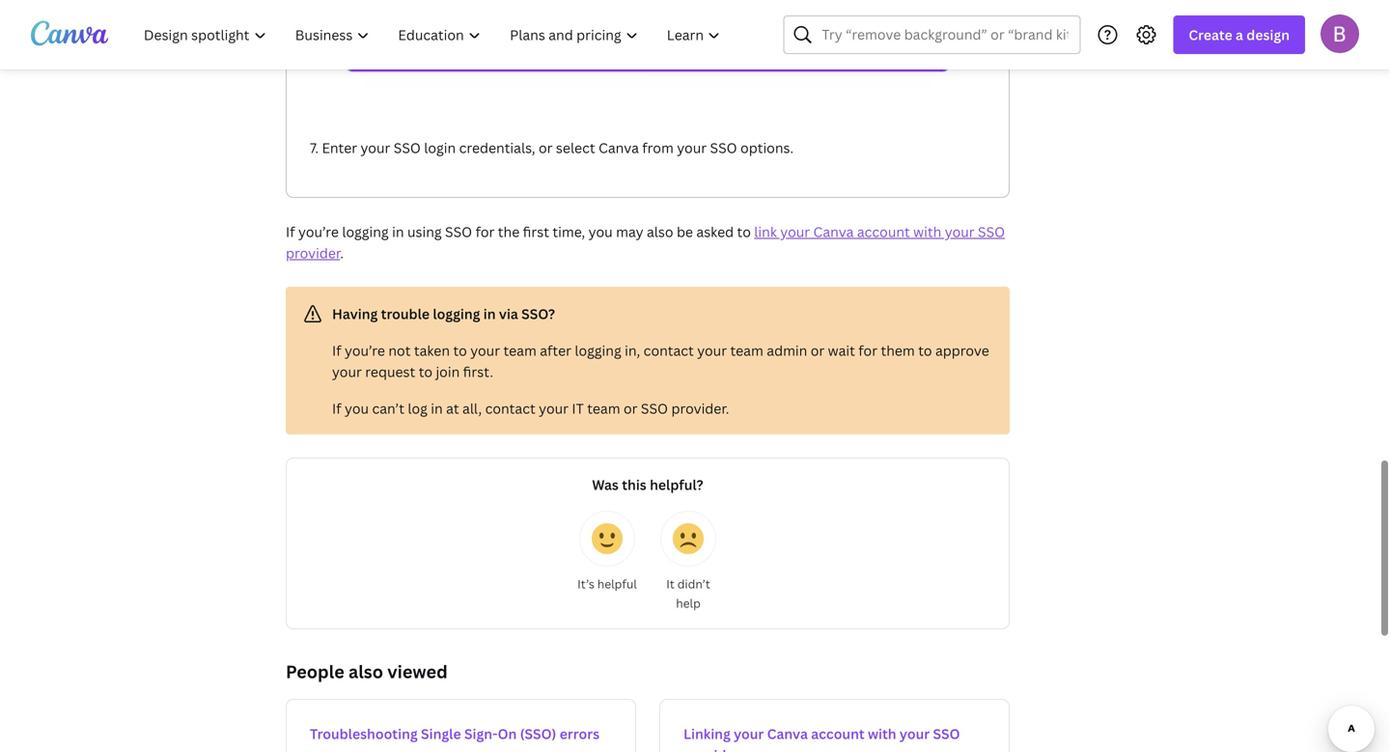 Task type: describe. For each thing, give the bounding box(es) containing it.
in for using
[[392, 223, 404, 241]]

2 vertical spatial or
[[624, 399, 638, 418]]

after
[[540, 341, 572, 360]]

it didn't help
[[667, 576, 711, 611]]

0 horizontal spatial for
[[476, 223, 495, 241]]

account for link
[[857, 223, 911, 241]]

sso inside link your canva account with your sso provider
[[978, 223, 1006, 241]]

if for if you're logging in using sso for the first time, you may also be asked to
[[286, 223, 295, 241]]

to right 'them'
[[919, 341, 933, 360]]

linking your canva account with your sso provider link
[[660, 699, 1010, 752]]

top level navigation element
[[131, 15, 737, 54]]

or inside if you're not taken to your team after logging in, contact your team admin or wait for them to approve your request to join first.
[[811, 341, 825, 360]]

them
[[881, 341, 915, 360]]

provider.
[[672, 399, 730, 418]]

😔 image
[[673, 523, 704, 554]]

0 horizontal spatial team
[[504, 341, 537, 360]]

asked
[[697, 223, 734, 241]]

bob builder image
[[1321, 14, 1360, 53]]

0 vertical spatial or
[[539, 139, 553, 157]]

viewed
[[388, 660, 448, 684]]

for inside if you're not taken to your team after logging in, contact your team admin or wait for them to approve your request to join first.
[[859, 341, 878, 360]]

credentials,
[[459, 139, 536, 157]]

link your canva account with your sso provider
[[286, 223, 1006, 262]]

link
[[755, 223, 777, 241]]

didn't
[[678, 576, 711, 592]]

not
[[389, 341, 411, 360]]

🙂 image
[[592, 523, 623, 554]]

sso inside linking your canva account with your sso provider
[[933, 725, 961, 743]]

troubleshooting
[[310, 725, 418, 743]]

may
[[616, 223, 644, 241]]

create a design
[[1189, 26, 1290, 44]]

1 horizontal spatial team
[[587, 399, 621, 418]]

create
[[1189, 26, 1233, 44]]

sign-
[[465, 725, 498, 743]]

if you're not taken to your team after logging in, contact your team admin or wait for them to approve your request to join first.
[[332, 341, 990, 381]]

0 vertical spatial canva
[[599, 139, 639, 157]]

if for if you're not taken to your team after logging in, contact your team admin or wait for them to approve your request to join first.
[[332, 341, 341, 360]]

people also viewed
[[286, 660, 448, 684]]

with for link your canva account with your sso provider
[[914, 223, 942, 241]]

account for linking
[[812, 725, 865, 743]]

0 horizontal spatial contact
[[485, 399, 536, 418]]

people
[[286, 660, 345, 684]]

.
[[340, 244, 344, 262]]

the
[[498, 223, 520, 241]]

via
[[499, 305, 518, 323]]

having
[[332, 305, 378, 323]]

helpful?
[[650, 476, 704, 494]]

taken
[[414, 341, 450, 360]]

request
[[365, 363, 416, 381]]

can't
[[372, 399, 405, 418]]

all,
[[463, 399, 482, 418]]

1 horizontal spatial also
[[647, 223, 674, 241]]

logging inside if you're not taken to your team after logging in, contact your team admin or wait for them to approve your request to join first.
[[575, 341, 622, 360]]

join
[[436, 363, 460, 381]]

if for if you can't log in at all, contact your it team or sso provider.
[[332, 399, 341, 418]]

on
[[498, 725, 517, 743]]

trouble
[[381, 305, 430, 323]]

provider for linking your canva account with your sso provider
[[684, 746, 740, 752]]

to down taken
[[419, 363, 433, 381]]

logging for trouble
[[433, 305, 480, 323]]

was this helpful?
[[592, 476, 704, 494]]



Task type: locate. For each thing, give the bounding box(es) containing it.
having trouble logging in via sso?
[[332, 305, 555, 323]]

0 horizontal spatial also
[[349, 660, 383, 684]]

logging up taken
[[433, 305, 480, 323]]

2 vertical spatial logging
[[575, 341, 622, 360]]

2 vertical spatial canva
[[767, 725, 808, 743]]

you're inside if you're not taken to your team after logging in, contact your team admin or wait for them to approve your request to join first.
[[345, 341, 385, 360]]

linking your canva account with your sso provider
[[684, 725, 961, 752]]

canva inside link your canva account with your sso provider
[[814, 223, 854, 241]]

provider for link your canva account with your sso provider
[[286, 244, 340, 262]]

a
[[1236, 26, 1244, 44]]

2 horizontal spatial in
[[484, 305, 496, 323]]

with
[[914, 223, 942, 241], [868, 725, 897, 743]]

with inside linking your canva account with your sso provider
[[868, 725, 897, 743]]

team left admin
[[731, 341, 764, 360]]

it
[[572, 399, 584, 418]]

provider inside linking your canva account with your sso provider
[[684, 746, 740, 752]]

canva
[[599, 139, 639, 157], [814, 223, 854, 241], [767, 725, 808, 743]]

you left the may
[[589, 223, 613, 241]]

1 vertical spatial provider
[[684, 746, 740, 752]]

also
[[647, 223, 674, 241], [349, 660, 383, 684]]

provider down linking
[[684, 746, 740, 752]]

2 horizontal spatial canva
[[814, 223, 854, 241]]

7. enter your sso login credentials, or select canva from your sso options.
[[310, 139, 794, 157]]

sso?
[[522, 305, 555, 323]]

was
[[592, 476, 619, 494]]

also right people
[[349, 660, 383, 684]]

1 horizontal spatial you're
[[345, 341, 385, 360]]

1 vertical spatial account
[[812, 725, 865, 743]]

1 vertical spatial with
[[868, 725, 897, 743]]

account inside link your canva account with your sso provider
[[857, 223, 911, 241]]

1 vertical spatial contact
[[485, 399, 536, 418]]

in left using
[[392, 223, 404, 241]]

or
[[539, 139, 553, 157], [811, 341, 825, 360], [624, 399, 638, 418]]

1 horizontal spatial contact
[[644, 341, 694, 360]]

you're for logging
[[298, 223, 339, 241]]

in left via
[[484, 305, 496, 323]]

1 horizontal spatial you
[[589, 223, 613, 241]]

1 vertical spatial you're
[[345, 341, 385, 360]]

with inside link your canva account with your sso provider
[[914, 223, 942, 241]]

0 vertical spatial provider
[[286, 244, 340, 262]]

helpful
[[598, 576, 637, 592]]

help
[[676, 595, 701, 611]]

0 vertical spatial account
[[857, 223, 911, 241]]

in,
[[625, 341, 641, 360]]

if you can't log in at all, contact your it team or sso provider.
[[332, 399, 730, 418]]

contact inside if you're not taken to your team after logging in, contact your team admin or wait for them to approve your request to join first.
[[644, 341, 694, 360]]

you
[[589, 223, 613, 241], [345, 399, 369, 418]]

for right wait
[[859, 341, 878, 360]]

options.
[[741, 139, 794, 157]]

2 horizontal spatial or
[[811, 341, 825, 360]]

1 horizontal spatial provider
[[684, 746, 740, 752]]

also left be
[[647, 223, 674, 241]]

troubleshooting single sign-on (sso) errors
[[310, 725, 600, 743]]

2 horizontal spatial logging
[[575, 341, 622, 360]]

you're for not
[[345, 341, 385, 360]]

1 vertical spatial for
[[859, 341, 878, 360]]

logging for you're
[[342, 223, 389, 241]]

for
[[476, 223, 495, 241], [859, 341, 878, 360]]

if
[[286, 223, 295, 241], [332, 341, 341, 360], [332, 399, 341, 418]]

account inside linking your canva account with your sso provider
[[812, 725, 865, 743]]

1 horizontal spatial or
[[624, 399, 638, 418]]

team right "it"
[[587, 399, 621, 418]]

in
[[392, 223, 404, 241], [484, 305, 496, 323], [431, 399, 443, 418]]

canva right linking
[[767, 725, 808, 743]]

using
[[408, 223, 442, 241]]

contact right in,
[[644, 341, 694, 360]]

0 vertical spatial if
[[286, 223, 295, 241]]

logging left in,
[[575, 341, 622, 360]]

(sso)
[[520, 725, 557, 743]]

0 horizontal spatial you
[[345, 399, 369, 418]]

contact
[[644, 341, 694, 360], [485, 399, 536, 418]]

1 horizontal spatial with
[[914, 223, 942, 241]]

1 horizontal spatial logging
[[433, 305, 480, 323]]

1 vertical spatial logging
[[433, 305, 480, 323]]

0 vertical spatial contact
[[644, 341, 694, 360]]

0 horizontal spatial or
[[539, 139, 553, 157]]

create a design button
[[1174, 15, 1306, 54]]

0 horizontal spatial provider
[[286, 244, 340, 262]]

first.
[[463, 363, 494, 381]]

in for via
[[484, 305, 496, 323]]

1 vertical spatial if
[[332, 341, 341, 360]]

to
[[737, 223, 751, 241], [453, 341, 467, 360], [919, 341, 933, 360], [419, 363, 433, 381]]

design
[[1247, 26, 1290, 44]]

if inside if you're not taken to your team after logging in, contact your team admin or wait for them to approve your request to join first.
[[332, 341, 341, 360]]

team left after
[[504, 341, 537, 360]]

at
[[446, 399, 459, 418]]

log
[[408, 399, 428, 418]]

logging up .
[[342, 223, 389, 241]]

team
[[504, 341, 537, 360], [731, 341, 764, 360], [587, 399, 621, 418]]

time,
[[553, 223, 585, 241]]

canva left from
[[599, 139, 639, 157]]

to up join on the left of the page
[[453, 341, 467, 360]]

you're down the 7.
[[298, 223, 339, 241]]

or left select
[[539, 139, 553, 157]]

wait
[[828, 341, 856, 360]]

2 vertical spatial if
[[332, 399, 341, 418]]

troubleshooting single sign-on (sso) errors link
[[286, 699, 636, 752]]

provider
[[286, 244, 340, 262], [684, 746, 740, 752]]

or left wait
[[811, 341, 825, 360]]

1 vertical spatial canva
[[814, 223, 854, 241]]

be
[[677, 223, 693, 241]]

you left can't
[[345, 399, 369, 418]]

logging
[[342, 223, 389, 241], [433, 305, 480, 323], [575, 341, 622, 360]]

0 vertical spatial for
[[476, 223, 495, 241]]

it's helpful
[[578, 576, 637, 592]]

Try "remove background" or "brand kit" search field
[[822, 16, 1069, 53]]

1 horizontal spatial for
[[859, 341, 878, 360]]

admin
[[767, 341, 808, 360]]

0 vertical spatial you
[[589, 223, 613, 241]]

1 vertical spatial or
[[811, 341, 825, 360]]

canva for linking
[[767, 725, 808, 743]]

or right "it"
[[624, 399, 638, 418]]

canva for link
[[814, 223, 854, 241]]

sso
[[394, 139, 421, 157], [710, 139, 738, 157], [445, 223, 472, 241], [978, 223, 1006, 241], [641, 399, 668, 418], [933, 725, 961, 743]]

first
[[523, 223, 550, 241]]

0 horizontal spatial in
[[392, 223, 404, 241]]

login
[[424, 139, 456, 157]]

2 vertical spatial in
[[431, 399, 443, 418]]

0 vertical spatial with
[[914, 223, 942, 241]]

1 vertical spatial also
[[349, 660, 383, 684]]

contact right all,
[[485, 399, 536, 418]]

for left "the"
[[476, 223, 495, 241]]

canva right the link
[[814, 223, 854, 241]]

0 vertical spatial also
[[647, 223, 674, 241]]

0 horizontal spatial you're
[[298, 223, 339, 241]]

provider inside link your canva account with your sso provider
[[286, 244, 340, 262]]

0 vertical spatial you're
[[298, 223, 339, 241]]

this
[[622, 476, 647, 494]]

you're
[[298, 223, 339, 241], [345, 341, 385, 360]]

0 horizontal spatial canva
[[599, 139, 639, 157]]

1 vertical spatial in
[[484, 305, 496, 323]]

canva inside linking your canva account with your sso provider
[[767, 725, 808, 743]]

from
[[643, 139, 674, 157]]

linking
[[684, 725, 731, 743]]

errors
[[560, 725, 600, 743]]

0 vertical spatial in
[[392, 223, 404, 241]]

you're up request
[[345, 341, 385, 360]]

with for linking your canva account with your sso provider
[[868, 725, 897, 743]]

0 horizontal spatial logging
[[342, 223, 389, 241]]

single
[[421, 725, 461, 743]]

7.
[[310, 139, 319, 157]]

0 horizontal spatial with
[[868, 725, 897, 743]]

it's
[[578, 576, 595, 592]]

0 vertical spatial logging
[[342, 223, 389, 241]]

it
[[667, 576, 675, 592]]

enter
[[322, 139, 357, 157]]

select
[[556, 139, 596, 157]]

if you're logging in using sso for the first time, you may also be asked to
[[286, 223, 755, 241]]

your
[[361, 139, 391, 157], [677, 139, 707, 157], [781, 223, 810, 241], [945, 223, 975, 241], [471, 341, 500, 360], [698, 341, 727, 360], [332, 363, 362, 381], [539, 399, 569, 418], [734, 725, 764, 743], [900, 725, 930, 743]]

approve
[[936, 341, 990, 360]]

to left the link
[[737, 223, 751, 241]]

2 horizontal spatial team
[[731, 341, 764, 360]]

in left at
[[431, 399, 443, 418]]

link your canva account with your sso provider link
[[286, 223, 1006, 262]]

provider up having
[[286, 244, 340, 262]]

1 horizontal spatial in
[[431, 399, 443, 418]]

account
[[857, 223, 911, 241], [812, 725, 865, 743]]

1 horizontal spatial canva
[[767, 725, 808, 743]]

1 vertical spatial you
[[345, 399, 369, 418]]



Task type: vqa. For each thing, say whether or not it's contained in the screenshot.
with corresponding to Linking your Canva account with your SSO provider
yes



